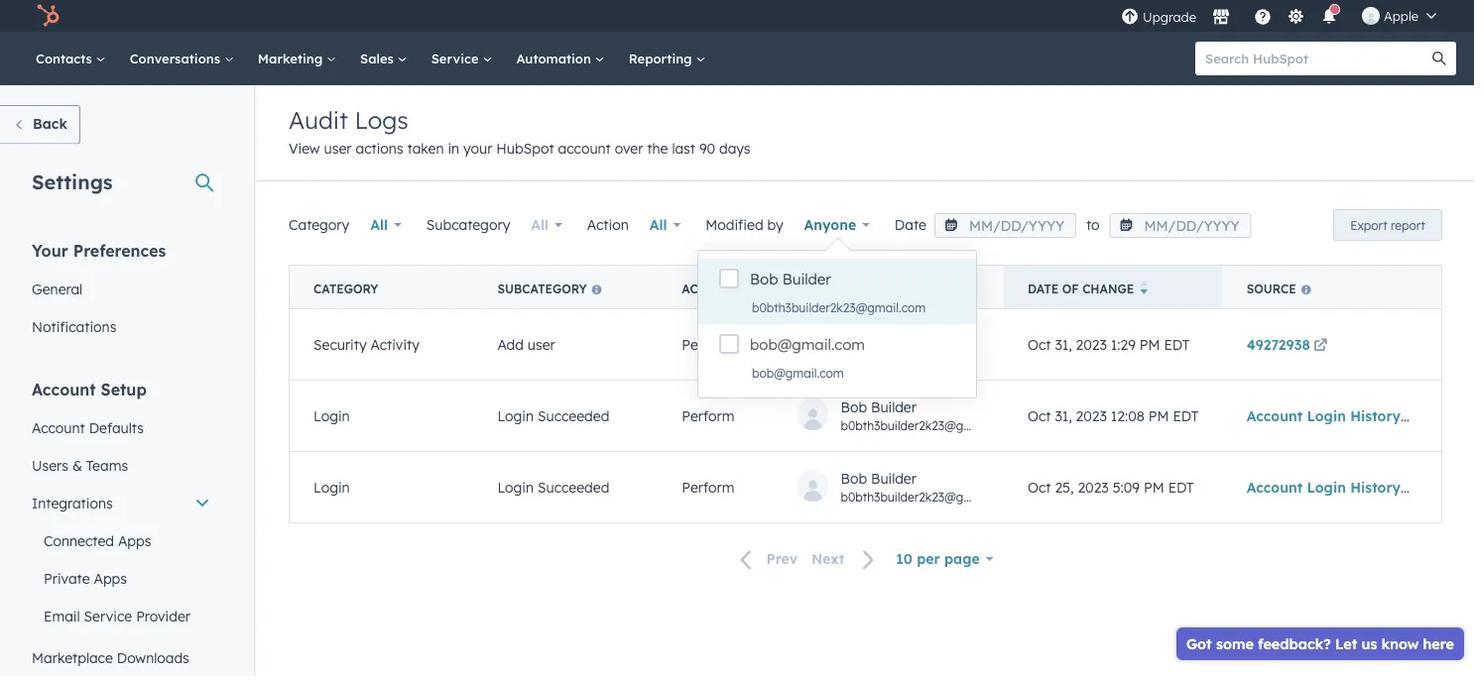 Task type: describe. For each thing, give the bounding box(es) containing it.
connected apps
[[44, 532, 151, 550]]

bob builder b0bth3builder2k23@gmail.com for oct 31, 2023 12:08 pm edt
[[841, 398, 1015, 433]]

change
[[1083, 282, 1135, 297]]

marketplace
[[32, 649, 113, 667]]

notifications button
[[1313, 0, 1347, 32]]

next button
[[805, 547, 887, 573]]

date of change button
[[1004, 265, 1223, 309]]

1 vertical spatial modified by
[[797, 282, 881, 297]]

the
[[647, 140, 668, 157]]

users
[[32, 457, 68, 474]]

0 vertical spatial by
[[768, 216, 784, 234]]

oct for oct 31, 2023 1:29 pm edt
[[1028, 336, 1051, 354]]

email
[[44, 608, 80, 625]]

apple button
[[1351, 0, 1449, 32]]

add user
[[498, 336, 556, 354]]

page
[[945, 551, 980, 568]]

private
[[44, 570, 90, 587]]

search button
[[1423, 42, 1457, 75]]

apps for private apps
[[94, 570, 127, 587]]

0 horizontal spatial action
[[587, 216, 629, 234]]

downloads
[[117, 649, 189, 667]]

account
[[558, 140, 611, 157]]

sales
[[360, 50, 398, 66]]

search image
[[1433, 52, 1447, 65]]

service inside the account setup "element"
[[84, 608, 132, 625]]

account defaults link
[[20, 409, 222, 447]]

source
[[1247, 282, 1297, 297]]

your
[[32, 241, 68, 260]]

1 mm/dd/yyyy text field from the left
[[935, 213, 1077, 238]]

account for account login history link for oct 25, 2023 5:09 pm edt
[[1247, 479, 1303, 496]]

list box containing bob builder
[[699, 251, 976, 398]]

export report
[[1351, 218, 1426, 233]]

10 per page
[[896, 551, 980, 568]]

all for action
[[650, 216, 667, 234]]

notifications
[[32, 318, 116, 335]]

contacts
[[36, 50, 96, 66]]

automation
[[516, 50, 595, 66]]

activity
[[371, 336, 420, 354]]

oct 25, 2023 5:09 pm edt
[[1028, 479, 1194, 496]]

menu containing apple
[[1119, 0, 1451, 32]]

settings image
[[1288, 8, 1305, 26]]

automation link
[[505, 32, 617, 85]]

account login history link for oct 31, 2023 12:08 pm edt
[[1247, 408, 1422, 425]]

link opens in a new window image for oct 25, 2023 5:09 pm edt
[[1405, 483, 1419, 496]]

succeeded for oct 25, 2023 5:09 pm edt
[[538, 479, 610, 496]]

view
[[289, 140, 320, 157]]

builder for oct 31, 2023 1:29 pm edt
[[871, 327, 917, 344]]

days
[[720, 140, 751, 157]]

help image
[[1254, 9, 1272, 27]]

actions
[[356, 140, 403, 157]]

reporting link
[[617, 32, 718, 85]]

all button for subcategory
[[518, 205, 575, 245]]

connected apps link
[[20, 522, 222, 560]]

edt for oct 25, 2023 5:09 pm edt
[[1169, 479, 1194, 496]]

login succeeded for oct 25, 2023 5:09 pm edt
[[498, 479, 610, 496]]

audit logs view user actions taken in your hubspot account over the last 90 days
[[289, 105, 751, 157]]

1 vertical spatial bob@gmail.com
[[752, 366, 844, 381]]

security activity
[[314, 336, 420, 354]]

1 horizontal spatial service
[[431, 50, 483, 66]]

general
[[32, 280, 83, 298]]

0 horizontal spatial modified by
[[706, 216, 784, 234]]

general link
[[20, 270, 222, 308]]

conversations
[[130, 50, 224, 66]]

1:29
[[1111, 336, 1136, 354]]

oct 31, 2023 1:29 pm edt
[[1028, 336, 1190, 354]]

oct for oct 31, 2023 12:08 pm edt
[[1028, 408, 1051, 425]]

last
[[672, 140, 696, 157]]

audit
[[289, 105, 348, 135]]

date for date of change
[[1028, 282, 1059, 297]]

anyone button
[[791, 205, 883, 245]]

back link
[[0, 105, 80, 144]]

account setup element
[[20, 379, 222, 677]]

bob builder
[[750, 270, 831, 289]]

private apps
[[44, 570, 127, 587]]

bob builder b0bth3builder2k23@gmail.com for oct 25, 2023 5:09 pm edt
[[841, 470, 1015, 504]]

oct for oct 25, 2023 5:09 pm edt
[[1028, 479, 1051, 496]]

pm for 1:29
[[1140, 336, 1160, 354]]

b0bth3builder2k23@gmail.com inside list box
[[752, 300, 926, 315]]

descending sort. press to sort ascending. element
[[1140, 281, 1148, 298]]

pagination navigation
[[729, 547, 887, 573]]

users & teams
[[32, 457, 128, 474]]

email service provider link
[[20, 598, 222, 636]]

account login history for oct 25, 2023 5:09 pm edt
[[1247, 479, 1401, 496]]

prev button
[[729, 547, 805, 573]]

builder for oct 25, 2023 5:09 pm edt
[[871, 470, 917, 487]]

anyone
[[804, 216, 856, 234]]

all for subcategory
[[531, 216, 549, 234]]

sales link
[[348, 32, 419, 85]]

email service provider
[[44, 608, 191, 625]]

0 vertical spatial subcategory
[[427, 216, 510, 234]]

account for account defaults link
[[32, 419, 85, 437]]

2023 for 1:29
[[1076, 336, 1107, 354]]

bob builder image
[[1362, 7, 1380, 25]]



Task type: vqa. For each thing, say whether or not it's contained in the screenshot.
Customize the chat experience for when your team is available during working hours.
no



Task type: locate. For each thing, give the bounding box(es) containing it.
user right view
[[324, 140, 352, 157]]

2 mm/dd/yyyy text field from the left
[[1110, 213, 1252, 238]]

2023 right 25, at the bottom right
[[1078, 479, 1109, 496]]

pm right 1:29
[[1140, 336, 1160, 354]]

security
[[314, 336, 367, 354]]

all button down actions
[[358, 205, 415, 245]]

1 vertical spatial 2023
[[1076, 408, 1107, 425]]

account setup
[[32, 380, 147, 399]]

all button down 'hubspot'
[[518, 205, 575, 245]]

reporting
[[629, 50, 696, 66]]

by left anyone
[[768, 216, 784, 234]]

1 31, from the top
[[1055, 336, 1072, 354]]

date right anyone dropdown button
[[895, 216, 927, 234]]

2023 for 5:09
[[1078, 479, 1109, 496]]

1 vertical spatial account login history
[[1247, 479, 1401, 496]]

preferences
[[73, 241, 166, 260]]

perform for oct 25, 2023 5:09 pm edt
[[682, 479, 735, 496]]

marketplaces button
[[1201, 0, 1242, 32]]

0 vertical spatial edt
[[1164, 336, 1190, 354]]

0 vertical spatial pm
[[1140, 336, 1160, 354]]

0 vertical spatial account login history link
[[1247, 408, 1422, 425]]

of
[[1063, 282, 1079, 297]]

contacts link
[[24, 32, 118, 85]]

1 vertical spatial login succeeded
[[498, 479, 610, 496]]

2 vertical spatial edt
[[1169, 479, 1194, 496]]

2 all button from the left
[[518, 205, 575, 245]]

2023 left 12:08
[[1076, 408, 1107, 425]]

user right add
[[528, 336, 556, 354]]

marketing
[[258, 50, 327, 66]]

2 login succeeded from the top
[[498, 479, 610, 496]]

2 oct from the top
[[1028, 408, 1051, 425]]

1 history from the top
[[1351, 408, 1401, 425]]

3 perform from the top
[[682, 479, 735, 496]]

2 account login history from the top
[[1247, 479, 1401, 496]]

edt right 12:08
[[1173, 408, 1199, 425]]

oct left 25, at the bottom right
[[1028, 479, 1051, 496]]

modified down days
[[706, 216, 764, 234]]

apps up the email service provider
[[94, 570, 127, 587]]

2023
[[1076, 336, 1107, 354], [1076, 408, 1107, 425], [1078, 479, 1109, 496]]

modified down anyone
[[797, 282, 862, 297]]

history for oct 25, 2023 5:09 pm edt
[[1351, 479, 1401, 496]]

builder
[[783, 270, 831, 289], [871, 327, 917, 344], [871, 398, 917, 416], [871, 470, 917, 487]]

apps
[[118, 532, 151, 550], [94, 570, 127, 587]]

0 vertical spatial action
[[587, 216, 629, 234]]

3 all button from the left
[[637, 205, 694, 245]]

0 vertical spatial user
[[324, 140, 352, 157]]

10
[[896, 551, 913, 568]]

marketplace downloads
[[32, 649, 189, 667]]

1 horizontal spatial action
[[682, 282, 730, 297]]

0 vertical spatial bob@gmail.com
[[750, 335, 865, 354]]

oct left 12:08
[[1028, 408, 1051, 425]]

1 vertical spatial pm
[[1149, 408, 1169, 425]]

edt for oct 31, 2023 1:29 pm edt
[[1164, 336, 1190, 354]]

all button down the
[[637, 205, 694, 245]]

0 vertical spatial login succeeded
[[498, 408, 610, 425]]

all for category
[[370, 216, 388, 234]]

1 account login history link from the top
[[1247, 408, 1422, 425]]

2 perform from the top
[[682, 408, 735, 425]]

by
[[768, 216, 784, 234], [865, 282, 881, 297]]

1 horizontal spatial by
[[865, 282, 881, 297]]

to
[[1087, 216, 1100, 234]]

all down actions
[[370, 216, 388, 234]]

0 vertical spatial bob builder b0bth3builder2k23@gmail.com
[[841, 327, 1015, 361]]

category up security
[[314, 282, 378, 297]]

0 horizontal spatial date
[[895, 216, 927, 234]]

history for oct 31, 2023 12:08 pm edt
[[1351, 408, 1401, 425]]

pm
[[1140, 336, 1160, 354], [1149, 408, 1169, 425], [1144, 479, 1165, 496]]

1 vertical spatial bob builder b0bth3builder2k23@gmail.com
[[841, 398, 1015, 433]]

1 horizontal spatial date
[[1028, 282, 1059, 297]]

marketplaces image
[[1213, 9, 1230, 27]]

1 vertical spatial succeeded
[[538, 479, 610, 496]]

date of change
[[1028, 282, 1135, 297]]

login succeeded for oct 31, 2023 12:08 pm edt
[[498, 408, 610, 425]]

MM/DD/YYYY text field
[[935, 213, 1077, 238], [1110, 213, 1252, 238]]

12:08
[[1111, 408, 1145, 425]]

all down the
[[650, 216, 667, 234]]

all button for action
[[637, 205, 694, 245]]

setup
[[101, 380, 147, 399]]

1 vertical spatial modified
[[797, 282, 862, 297]]

2 vertical spatial oct
[[1028, 479, 1051, 496]]

account for the account setup "element"
[[32, 380, 96, 399]]

builder inside list box
[[783, 270, 831, 289]]

25,
[[1055, 479, 1074, 496]]

pm for 12:08
[[1149, 408, 1169, 425]]

by down anyone dropdown button
[[865, 282, 881, 297]]

perform for oct 31, 2023 12:08 pm edt
[[682, 408, 735, 425]]

menu
[[1119, 0, 1451, 32]]

service link
[[419, 32, 505, 85]]

settings link
[[1284, 5, 1309, 26]]

1 vertical spatial date
[[1028, 282, 1059, 297]]

&
[[72, 457, 82, 474]]

pm right 12:08
[[1149, 408, 1169, 425]]

subcategory down the your
[[427, 216, 510, 234]]

help button
[[1246, 0, 1280, 32]]

export report button
[[1334, 209, 1443, 241]]

your preferences element
[[20, 240, 222, 346]]

0 horizontal spatial user
[[324, 140, 352, 157]]

upgrade image
[[1121, 8, 1139, 26]]

bob for oct 25, 2023 5:09 pm edt
[[841, 470, 867, 487]]

0 vertical spatial perform
[[682, 336, 735, 354]]

bob@gmail.com
[[750, 335, 865, 354], [752, 366, 844, 381]]

0 horizontal spatial service
[[84, 608, 132, 625]]

1 login succeeded from the top
[[498, 408, 610, 425]]

0 vertical spatial succeeded
[[538, 408, 610, 425]]

0 vertical spatial category
[[289, 216, 350, 234]]

2 horizontal spatial all button
[[637, 205, 694, 245]]

2 vertical spatial perform
[[682, 479, 735, 496]]

users & teams link
[[20, 447, 222, 485]]

oct 31, 2023 12:08 pm edt
[[1028, 408, 1199, 425]]

hubspot
[[496, 140, 554, 157]]

2023 for 12:08
[[1076, 408, 1107, 425]]

0 horizontal spatial mm/dd/yyyy text field
[[935, 213, 1077, 238]]

account for account login history link for oct 31, 2023 12:08 pm edt
[[1247, 408, 1303, 425]]

0 vertical spatial history
[[1351, 408, 1401, 425]]

0 vertical spatial service
[[431, 50, 483, 66]]

modified by up 'bob builder'
[[706, 216, 784, 234]]

0 vertical spatial date
[[895, 216, 927, 234]]

in
[[448, 140, 460, 157]]

descending sort. press to sort ascending. image
[[1140, 281, 1148, 295]]

1 vertical spatial history
[[1351, 479, 1401, 496]]

user inside audit logs view user actions taken in your hubspot account over the last 90 days
[[324, 140, 352, 157]]

1 vertical spatial 31,
[[1055, 408, 1072, 425]]

defaults
[[89, 419, 144, 437]]

31, down of
[[1055, 336, 1072, 354]]

1 succeeded from the top
[[538, 408, 610, 425]]

all button
[[358, 205, 415, 245], [518, 205, 575, 245], [637, 205, 694, 245]]

next
[[812, 551, 845, 568]]

mm/dd/yyyy text field left to
[[935, 213, 1077, 238]]

notifications image
[[1321, 9, 1339, 27]]

31, for oct 31, 2023 12:08 pm edt
[[1055, 408, 1072, 425]]

pm for 5:09
[[1144, 479, 1165, 496]]

2 vertical spatial pm
[[1144, 479, 1165, 496]]

0 horizontal spatial modified
[[706, 216, 764, 234]]

0 vertical spatial 31,
[[1055, 336, 1072, 354]]

1 vertical spatial account login history link
[[1247, 479, 1422, 496]]

link opens in a new window image
[[1405, 411, 1419, 425], [1405, 411, 1419, 425], [1405, 483, 1419, 496]]

1 horizontal spatial modified by
[[797, 282, 881, 297]]

1 horizontal spatial modified
[[797, 282, 862, 297]]

link opens in a new window image for oct 25, 2023 5:09 pm edt
[[1405, 483, 1419, 496]]

account defaults
[[32, 419, 144, 437]]

account login history link for oct 25, 2023 5:09 pm edt
[[1247, 479, 1422, 496]]

account login history link
[[1247, 408, 1422, 425], [1247, 479, 1422, 496]]

0 horizontal spatial by
[[768, 216, 784, 234]]

3 oct from the top
[[1028, 479, 1051, 496]]

conversations link
[[118, 32, 246, 85]]

list box
[[699, 251, 976, 398]]

oct
[[1028, 336, 1051, 354], [1028, 408, 1051, 425], [1028, 479, 1051, 496]]

1 bob builder b0bth3builder2k23@gmail.com from the top
[[841, 327, 1015, 361]]

taken
[[407, 140, 444, 157]]

2023 left 1:29
[[1076, 336, 1107, 354]]

subcategory up add user
[[498, 282, 587, 297]]

1 vertical spatial apps
[[94, 570, 127, 587]]

bob for oct 31, 2023 1:29 pm edt
[[841, 327, 867, 344]]

b0bth3builder2k23@gmail.com for oct 31, 2023 12:08 pm edt
[[841, 418, 1015, 433]]

action down over
[[587, 216, 629, 234]]

bob for oct 31, 2023 12:08 pm edt
[[841, 398, 867, 416]]

0 horizontal spatial all
[[370, 216, 388, 234]]

integrations
[[32, 495, 113, 512]]

login
[[314, 408, 350, 425], [498, 408, 534, 425], [1307, 408, 1346, 425], [314, 479, 350, 496], [498, 479, 534, 496], [1307, 479, 1346, 496]]

1 vertical spatial subcategory
[[498, 282, 587, 297]]

pm right 5:09
[[1144, 479, 1165, 496]]

account login history for oct 31, 2023 12:08 pm edt
[[1247, 408, 1401, 425]]

1 vertical spatial service
[[84, 608, 132, 625]]

1 account login history from the top
[[1247, 408, 1401, 425]]

1 horizontal spatial all
[[531, 216, 549, 234]]

service right sales link
[[431, 50, 483, 66]]

1 vertical spatial user
[[528, 336, 556, 354]]

1 horizontal spatial user
[[528, 336, 556, 354]]

prev
[[767, 551, 798, 568]]

your
[[463, 140, 493, 157]]

0 vertical spatial apps
[[118, 532, 151, 550]]

upgrade
[[1143, 9, 1197, 25]]

2 horizontal spatial all
[[650, 216, 667, 234]]

0 vertical spatial oct
[[1028, 336, 1051, 354]]

logs
[[355, 105, 408, 135]]

account
[[32, 380, 96, 399], [1247, 408, 1303, 425], [32, 419, 85, 437], [1247, 479, 1303, 496]]

bob
[[750, 270, 778, 289], [841, 327, 867, 344], [841, 398, 867, 416], [841, 470, 867, 487]]

1 vertical spatial oct
[[1028, 408, 1051, 425]]

5:09
[[1113, 479, 1140, 496]]

perform for oct 31, 2023 1:29 pm edt
[[682, 336, 735, 354]]

90
[[699, 140, 716, 157]]

2 31, from the top
[[1055, 408, 1072, 425]]

49272938 link
[[1247, 336, 1331, 354]]

1 vertical spatial perform
[[682, 408, 735, 425]]

apps down integrations button
[[118, 532, 151, 550]]

private apps link
[[20, 560, 222, 598]]

link opens in a new window image for oct 31, 2023 12:08 pm edt
[[1405, 411, 1419, 425]]

Search HubSpot search field
[[1196, 42, 1439, 75]]

over
[[615, 140, 643, 157]]

0 vertical spatial account login history
[[1247, 408, 1401, 425]]

per
[[917, 551, 940, 568]]

succeeded for oct 31, 2023 12:08 pm edt
[[538, 408, 610, 425]]

bob builder b0bth3builder2k23@gmail.com for oct 31, 2023 1:29 pm edt
[[841, 327, 1015, 361]]

2 bob builder b0bth3builder2k23@gmail.com from the top
[[841, 398, 1015, 433]]

1 vertical spatial category
[[314, 282, 378, 297]]

0 vertical spatial modified by
[[706, 216, 784, 234]]

login succeeded
[[498, 408, 610, 425], [498, 479, 610, 496]]

connected
[[44, 532, 114, 550]]

link opens in a new window image for oct 31, 2023 1:29 pm edt
[[1314, 340, 1328, 354]]

edt right 5:09
[[1169, 479, 1194, 496]]

b0bth3builder2k23@gmail.com
[[752, 300, 926, 315], [841, 347, 1015, 361], [841, 418, 1015, 433], [841, 489, 1015, 504]]

report
[[1391, 218, 1426, 233]]

1 oct from the top
[[1028, 336, 1051, 354]]

31, left 12:08
[[1055, 408, 1072, 425]]

integrations button
[[20, 485, 222, 522]]

1 horizontal spatial mm/dd/yyyy text field
[[1110, 213, 1252, 238]]

49272938
[[1247, 336, 1311, 354]]

edt for oct 31, 2023 12:08 pm edt
[[1173, 408, 1199, 425]]

all button for category
[[358, 205, 415, 245]]

1 vertical spatial action
[[682, 282, 730, 297]]

apple
[[1384, 7, 1419, 24]]

link opens in a new window image
[[1314, 340, 1328, 354], [1314, 340, 1328, 354], [1405, 483, 1419, 496]]

0 vertical spatial modified
[[706, 216, 764, 234]]

1 horizontal spatial all button
[[518, 205, 575, 245]]

date inside button
[[1028, 282, 1059, 297]]

modified
[[706, 216, 764, 234], [797, 282, 862, 297]]

edt right 1:29
[[1164, 336, 1190, 354]]

b0bth3builder2k23@gmail.com for oct 25, 2023 5:09 pm edt
[[841, 489, 1015, 504]]

all down 'hubspot'
[[531, 216, 549, 234]]

0 vertical spatial 2023
[[1076, 336, 1107, 354]]

export
[[1351, 218, 1388, 233]]

2 history from the top
[[1351, 479, 1401, 496]]

hubspot image
[[36, 4, 60, 28]]

mm/dd/yyyy text field up descending sort. press to sort ascending. icon
[[1110, 213, 1252, 238]]

marketing link
[[246, 32, 348, 85]]

2 account login history link from the top
[[1247, 479, 1422, 496]]

apps for connected apps
[[118, 532, 151, 550]]

add
[[498, 336, 524, 354]]

builder for oct 31, 2023 12:08 pm edt
[[871, 398, 917, 416]]

31, for oct 31, 2023 1:29 pm edt
[[1055, 336, 1072, 354]]

apps inside 'link'
[[94, 570, 127, 587]]

3 bob builder b0bth3builder2k23@gmail.com from the top
[[841, 470, 1015, 504]]

action left 'bob builder'
[[682, 282, 730, 297]]

0 horizontal spatial all button
[[358, 205, 415, 245]]

1 perform from the top
[[682, 336, 735, 354]]

1 all from the left
[[370, 216, 388, 234]]

3 all from the left
[[650, 216, 667, 234]]

b0bth3builder2k23@gmail.com for oct 31, 2023 1:29 pm edt
[[841, 347, 1015, 361]]

subcategory
[[427, 216, 510, 234], [498, 282, 587, 297]]

provider
[[136, 608, 191, 625]]

2 succeeded from the top
[[538, 479, 610, 496]]

31,
[[1055, 336, 1072, 354], [1055, 408, 1072, 425]]

2 all from the left
[[531, 216, 549, 234]]

10 per page button
[[887, 540, 1003, 580]]

category down view
[[289, 216, 350, 234]]

notifications link
[[20, 308, 222, 346]]

2 vertical spatial bob builder b0bth3builder2k23@gmail.com
[[841, 470, 1015, 504]]

1 vertical spatial by
[[865, 282, 881, 297]]

service down private apps 'link'
[[84, 608, 132, 625]]

settings
[[32, 169, 113, 194]]

modified by down anyone dropdown button
[[797, 282, 881, 297]]

1 vertical spatial edt
[[1173, 408, 1199, 425]]

date left of
[[1028, 282, 1059, 297]]

1 all button from the left
[[358, 205, 415, 245]]

date for date
[[895, 216, 927, 234]]

marketplace downloads link
[[20, 640, 222, 677]]

modified by
[[706, 216, 784, 234], [797, 282, 881, 297]]

oct down date of change
[[1028, 336, 1051, 354]]

action
[[587, 216, 629, 234], [682, 282, 730, 297]]

2 vertical spatial 2023
[[1078, 479, 1109, 496]]

perform
[[682, 336, 735, 354], [682, 408, 735, 425], [682, 479, 735, 496]]



